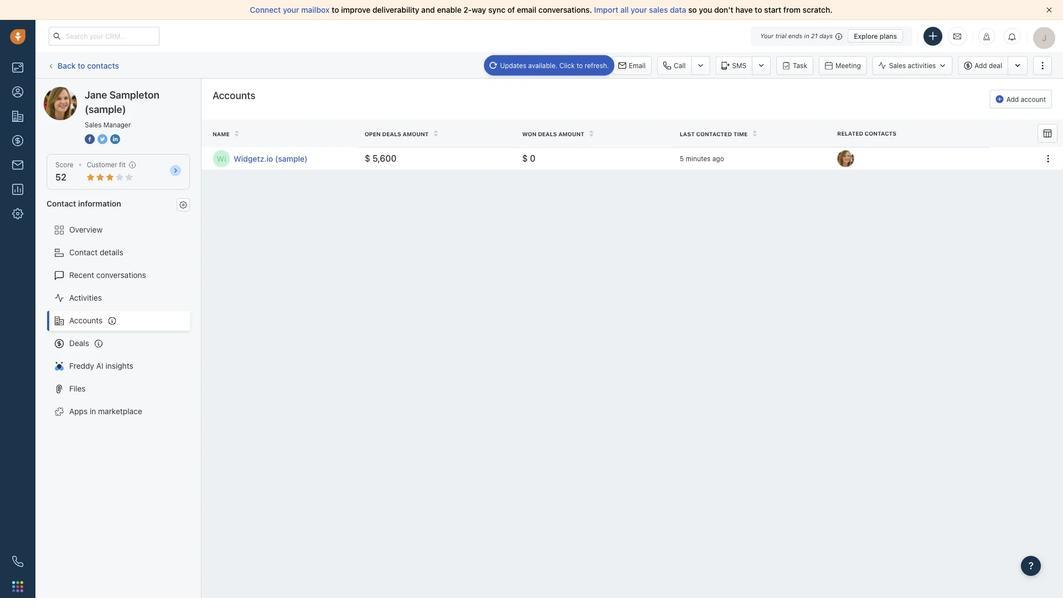 Task type: describe. For each thing, give the bounding box(es) containing it.
back to contacts
[[58, 61, 119, 70]]

add for add deal
[[975, 62, 987, 69]]

sales for sales activities
[[889, 62, 906, 69]]

won
[[522, 131, 537, 137]]

jane sampleton (sample) up "sales manager"
[[66, 87, 157, 96]]

2 vertical spatial (sample)
[[275, 154, 308, 163]]

related
[[838, 130, 864, 137]]

so
[[689, 5, 697, 14]]

0 horizontal spatial contacts
[[87, 61, 119, 70]]

$ for $ 0
[[522, 153, 528, 164]]

score 52
[[55, 161, 74, 183]]

apps in marketplace
[[69, 407, 142, 416]]

meeting button
[[819, 56, 867, 75]]

enable
[[437, 5, 462, 14]]

from
[[784, 5, 801, 14]]

connect your mailbox link
[[250, 5, 332, 14]]

explore plans link
[[848, 29, 903, 43]]

have
[[736, 5, 753, 14]]

5 minutes ago
[[680, 155, 724, 162]]

email image
[[954, 32, 962, 41]]

0 vertical spatial accounts
[[213, 89, 256, 101]]

5
[[680, 155, 684, 162]]

phone element
[[7, 551, 29, 573]]

click
[[560, 61, 575, 69]]

customer fit
[[87, 161, 126, 169]]

(sample) inside jane sampleton (sample)
[[85, 103, 126, 115]]

refresh.
[[585, 61, 609, 69]]

email
[[629, 62, 646, 70]]

don't
[[715, 5, 734, 14]]

add deal
[[975, 62, 1003, 69]]

phone image
[[12, 556, 23, 567]]

2 your from the left
[[631, 5, 647, 14]]

sync
[[488, 5, 506, 14]]

deal
[[989, 62, 1003, 69]]

insights
[[106, 361, 133, 371]]

activities
[[69, 293, 102, 302]]

ai
[[96, 361, 103, 371]]

name
[[213, 131, 230, 137]]

widgetz.io
[[234, 154, 273, 163]]

deals for won
[[538, 131, 557, 137]]

$ for $ 5,600
[[365, 153, 370, 164]]

days
[[820, 32, 833, 40]]

email button
[[613, 56, 652, 75]]

time
[[734, 131, 748, 137]]

deliverability
[[373, 5, 419, 14]]

score
[[55, 161, 74, 169]]

task
[[793, 62, 808, 70]]

1 vertical spatial accounts
[[69, 316, 103, 325]]

1 vertical spatial in
[[90, 407, 96, 416]]

of
[[508, 5, 515, 14]]

open deals amount
[[365, 131, 429, 137]]

2-
[[464, 5, 472, 14]]

way
[[472, 5, 486, 14]]

open
[[365, 131, 381, 137]]

your trial ends in 21 days
[[761, 32, 833, 40]]

last contacted time
[[680, 131, 748, 137]]

0 vertical spatial (sample)
[[125, 87, 157, 96]]

0 vertical spatial in
[[804, 32, 810, 40]]

connect your mailbox to improve deliverability and enable 2-way sync of email conversations. import all your sales data so you don't have to start from scratch.
[[250, 5, 833, 14]]

freddy
[[69, 361, 94, 371]]

you
[[699, 5, 713, 14]]

facebook circled image
[[85, 133, 95, 145]]

ends
[[789, 32, 803, 40]]

freddy ai insights
[[69, 361, 133, 371]]

and
[[421, 5, 435, 14]]

customer
[[87, 161, 117, 169]]

add for add account
[[1007, 95, 1019, 103]]

meeting
[[836, 62, 861, 70]]

sales
[[649, 5, 668, 14]]

52
[[55, 172, 66, 183]]

sms button
[[716, 56, 752, 75]]

1 vertical spatial contacts
[[865, 130, 897, 137]]

data
[[670, 5, 686, 14]]

start
[[764, 5, 782, 14]]

import all your sales data link
[[594, 5, 689, 14]]

$ 0
[[522, 153, 536, 164]]

add deal button
[[958, 56, 1008, 75]]

contacted
[[697, 131, 732, 137]]

contact information
[[47, 199, 121, 208]]

Search your CRM... text field
[[49, 27, 160, 46]]

contact for contact information
[[47, 199, 76, 208]]

amount for won deals amount
[[559, 131, 585, 137]]

jane inside jane sampleton (sample)
[[85, 89, 107, 101]]

won deals amount
[[522, 131, 585, 137]]

sampleton down the back to contacts at the left
[[85, 87, 123, 96]]

email
[[517, 5, 537, 14]]

0 horizontal spatial jane
[[66, 87, 83, 96]]

plans
[[880, 32, 897, 40]]

explore plans
[[854, 32, 897, 40]]

overview
[[69, 225, 103, 234]]



Task type: locate. For each thing, give the bounding box(es) containing it.
contact details
[[69, 248, 123, 257]]

your
[[761, 32, 774, 40]]

wi button
[[213, 150, 230, 167]]

amount right open
[[403, 131, 429, 137]]

in right apps
[[90, 407, 96, 416]]

add account button
[[990, 90, 1052, 109]]

$ left the 5,600
[[365, 153, 370, 164]]

0 horizontal spatial deals
[[382, 131, 401, 137]]

your
[[283, 5, 299, 14], [631, 5, 647, 14]]

sales left activities
[[889, 62, 906, 69]]

21
[[811, 32, 818, 40]]

contacts down "search your crm..." text box
[[87, 61, 119, 70]]

account
[[1021, 95, 1046, 103]]

1 horizontal spatial amount
[[559, 131, 585, 137]]

close image
[[1047, 7, 1052, 13]]

(sample)
[[125, 87, 157, 96], [85, 103, 126, 115], [275, 154, 308, 163]]

1 horizontal spatial sales
[[889, 62, 906, 69]]

widgetz.io (sample)
[[234, 154, 308, 163]]

sales for sales manager
[[85, 121, 102, 129]]

deals
[[69, 339, 89, 348]]

contact down 52 button
[[47, 199, 76, 208]]

updates available. click to refresh.
[[500, 61, 609, 69]]

mailbox
[[301, 5, 330, 14]]

minutes
[[686, 155, 711, 162]]

manager
[[103, 121, 131, 129]]

$ 5,600
[[365, 153, 397, 164]]

conversations.
[[539, 5, 592, 14]]

(sample) up "sales manager"
[[85, 103, 126, 115]]

back to contacts link
[[47, 57, 120, 74]]

activities
[[908, 62, 936, 69]]

2 deals from the left
[[538, 131, 557, 137]]

updates available. click to refresh. link
[[484, 55, 615, 76]]

1 amount from the left
[[403, 131, 429, 137]]

1 horizontal spatial jane
[[85, 89, 107, 101]]

5,600
[[373, 153, 397, 164]]

sales activities button
[[873, 56, 958, 75], [873, 56, 953, 75]]

contacts right related
[[865, 130, 897, 137]]

to left start
[[755, 5, 762, 14]]

related contacts
[[838, 130, 897, 137]]

1 horizontal spatial $
[[522, 153, 528, 164]]

1 horizontal spatial in
[[804, 32, 810, 40]]

recent conversations
[[69, 271, 146, 280]]

updates
[[500, 61, 527, 69]]

contact for contact details
[[69, 248, 98, 257]]

0 horizontal spatial accounts
[[69, 316, 103, 325]]

linkedin circled image
[[110, 133, 120, 145]]

connect
[[250, 5, 281, 14]]

1 vertical spatial add
[[1007, 95, 1019, 103]]

0 vertical spatial sales
[[889, 62, 906, 69]]

0 horizontal spatial sales
[[85, 121, 102, 129]]

jane
[[66, 87, 83, 96], [85, 89, 107, 101]]

52 button
[[55, 172, 66, 183]]

back
[[58, 61, 76, 70]]

call button
[[657, 56, 691, 75]]

apps
[[69, 407, 88, 416]]

1 vertical spatial sales
[[85, 121, 102, 129]]

0 horizontal spatial amount
[[403, 131, 429, 137]]

jane sampleton (sample)
[[66, 87, 157, 96], [85, 89, 159, 115]]

0 horizontal spatial in
[[90, 407, 96, 416]]

to right click
[[577, 61, 583, 69]]

1 horizontal spatial accounts
[[213, 89, 256, 101]]

contact up recent
[[69, 248, 98, 257]]

add left deal
[[975, 62, 987, 69]]

explore
[[854, 32, 878, 40]]

add left account
[[1007, 95, 1019, 103]]

sales manager
[[85, 121, 131, 129]]

call
[[674, 62, 686, 70]]

jane sampleton (sample) up manager at the left top of page
[[85, 89, 159, 115]]

(sample) right widgetz.io
[[275, 154, 308, 163]]

0 vertical spatial contact
[[47, 199, 76, 208]]

1 vertical spatial (sample)
[[85, 103, 126, 115]]

$ left 0
[[522, 153, 528, 164]]

1 your from the left
[[283, 5, 299, 14]]

0 vertical spatial add
[[975, 62, 987, 69]]

sampleton
[[85, 87, 123, 96], [109, 89, 159, 101]]

your right all
[[631, 5, 647, 14]]

sales
[[889, 62, 906, 69], [85, 121, 102, 129]]

$
[[365, 153, 370, 164], [522, 153, 528, 164]]

(sample) up manager at the left top of page
[[125, 87, 157, 96]]

accounts
[[213, 89, 256, 101], [69, 316, 103, 325]]

jane down the back to contacts at the left
[[85, 89, 107, 101]]

deals right open
[[382, 131, 401, 137]]

1 horizontal spatial deals
[[538, 131, 557, 137]]

improve
[[341, 5, 371, 14]]

information
[[78, 199, 121, 208]]

sampleton up manager at the left top of page
[[109, 89, 159, 101]]

accounts up name
[[213, 89, 256, 101]]

1 vertical spatial contact
[[69, 248, 98, 257]]

accounts down activities
[[69, 316, 103, 325]]

sms
[[732, 62, 747, 70]]

1 $ from the left
[[365, 153, 370, 164]]

twitter circled image
[[97, 133, 107, 145]]

amount for open deals amount
[[403, 131, 429, 137]]

0
[[530, 153, 536, 164]]

scratch.
[[803, 5, 833, 14]]

deals right won
[[538, 131, 557, 137]]

mng settings image
[[179, 201, 187, 209]]

contact
[[47, 199, 76, 208], [69, 248, 98, 257]]

add inside add account button
[[1007, 95, 1019, 103]]

1 deals from the left
[[382, 131, 401, 137]]

all
[[621, 5, 629, 14]]

to right mailbox
[[332, 5, 339, 14]]

conversations
[[96, 271, 146, 280]]

jane down back
[[66, 87, 83, 96]]

wi
[[217, 154, 226, 163]]

recent
[[69, 271, 94, 280]]

import
[[594, 5, 619, 14]]

widgetz.io (sample) link
[[234, 153, 354, 164]]

your left mailbox
[[283, 5, 299, 14]]

details
[[100, 248, 123, 257]]

0 horizontal spatial your
[[283, 5, 299, 14]]

1 horizontal spatial your
[[631, 5, 647, 14]]

fit
[[119, 161, 126, 169]]

1 horizontal spatial add
[[1007, 95, 1019, 103]]

to right back
[[78, 61, 85, 70]]

in left 21
[[804, 32, 810, 40]]

freshworks switcher image
[[12, 581, 23, 592]]

1 horizontal spatial contacts
[[865, 130, 897, 137]]

0 horizontal spatial $
[[365, 153, 370, 164]]

trial
[[776, 32, 787, 40]]

0 horizontal spatial add
[[975, 62, 987, 69]]

contacts
[[87, 61, 119, 70], [865, 130, 897, 137]]

task button
[[777, 56, 814, 75]]

2 amount from the left
[[559, 131, 585, 137]]

0 vertical spatial contacts
[[87, 61, 119, 70]]

add
[[975, 62, 987, 69], [1007, 95, 1019, 103]]

sales up facebook circled icon
[[85, 121, 102, 129]]

add inside add deal "button"
[[975, 62, 987, 69]]

amount right won
[[559, 131, 585, 137]]

deals for open
[[382, 131, 401, 137]]

2 $ from the left
[[522, 153, 528, 164]]

last
[[680, 131, 695, 137]]

marketplace
[[98, 407, 142, 416]]

add account
[[1007, 95, 1046, 103]]



Task type: vqa. For each thing, say whether or not it's contained in the screenshot.
What's new icon
no



